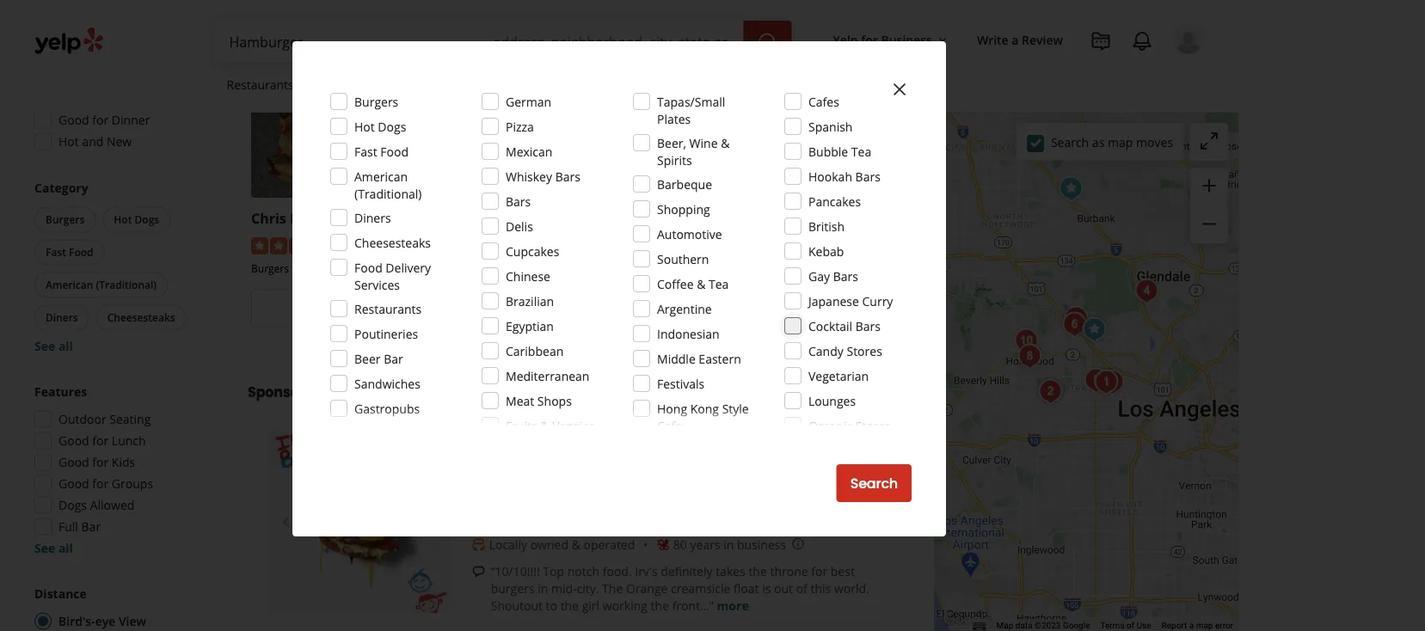 Task type: describe. For each thing, give the bounding box(es) containing it.
japanese curry
[[809, 293, 894, 309]]

map for moves
[[1108, 134, 1134, 150]]

burgers button
[[34, 207, 96, 233]]

4.5 (442 reviews)
[[351, 236, 445, 253]]

open for open now
[[59, 26, 89, 42]]

full
[[59, 519, 78, 535]]

stores for candy stores
[[847, 343, 883, 359]]

locally owned & operated
[[489, 537, 635, 553]]

for for dinner
[[92, 112, 109, 128]]

stores for organic stores
[[856, 418, 891, 434]]

coffee
[[657, 276, 694, 292]]

good for good for kids
[[59, 454, 89, 471]]

business inside button
[[882, 31, 933, 48]]

trophies burger club image
[[1013, 339, 1048, 374]]

4.1
[[789, 236, 807, 253]]

open now
[[59, 26, 118, 42]]

(1.3k reviews)
[[590, 236, 667, 253]]

review
[[1022, 31, 1064, 48]]

order now link for nexx burger
[[470, 290, 676, 327]]

0 vertical spatial tea
[[852, 143, 872, 160]]

hookah
[[809, 168, 853, 185]]

sponsored results
[[248, 383, 376, 402]]

irv's burgers image
[[1034, 375, 1068, 409]]

(traditional) inside button
[[96, 278, 157, 292]]

2 (1.3k from the left
[[810, 236, 837, 253]]

monty's good burger image
[[1079, 364, 1114, 398]]

whiskey
[[506, 168, 552, 185]]

80
[[674, 537, 687, 553]]

0 vertical spatial in
[[724, 537, 734, 553]]

british
[[809, 218, 845, 234]]

& right coffee at the left of the page
[[697, 276, 706, 292]]

restaurants link
[[213, 62, 332, 112]]

fast inside button
[[46, 245, 66, 259]]

american (traditional) inside the 'search' dialog
[[355, 168, 422, 202]]

9:00
[[802, 328, 825, 344]]

16 info v2 image
[[379, 385, 393, 399]]

tapas/small plates
[[657, 93, 726, 127]]

(442
[[371, 236, 396, 253]]

order now for chris n' eddy's
[[318, 299, 390, 318]]

view inside view business link
[[745, 299, 777, 318]]

american (traditional) inside button
[[46, 278, 157, 292]]

diners inside button
[[46, 311, 78, 325]]

chris n' eddy's
[[251, 209, 351, 228]]

terms of use
[[1101, 621, 1152, 631]]

for for lunch
[[92, 433, 109, 449]]

yelp for business button
[[827, 24, 957, 55]]

for for kids
[[92, 454, 109, 471]]

kong
[[691, 401, 719, 417]]

search as map moves
[[1051, 134, 1174, 150]]

view business link
[[690, 290, 895, 327]]

to
[[546, 598, 558, 614]]

hot dogs inside button
[[114, 213, 159, 227]]

full bar
[[59, 519, 101, 535]]

until for order
[[333, 328, 358, 344]]

0 vertical spatial irv's burgers image
[[1010, 324, 1044, 358]]

4.5 star rating image
[[251, 238, 344, 255]]

hong
[[657, 401, 688, 417]]

google
[[1064, 621, 1091, 631]]

delis
[[506, 218, 533, 234]]

1 vertical spatial tea
[[709, 276, 729, 292]]

bubble
[[809, 143, 849, 160]]

a for write
[[1012, 31, 1019, 48]]

years
[[691, 537, 721, 553]]

search for search
[[851, 474, 898, 494]]

world.
[[835, 581, 870, 597]]

see all for features
[[34, 540, 73, 557]]

1 (1.3k from the left
[[590, 236, 617, 253]]

a for report
[[1190, 621, 1195, 631]]

hollywood burger image
[[1058, 308, 1092, 342]]

expand map image
[[1200, 131, 1220, 151]]

report a map error link
[[1162, 621, 1234, 631]]

burger for view business
[[729, 209, 776, 228]]

burger for order now
[[509, 209, 556, 228]]

eye
[[95, 614, 116, 630]]

lounges
[[809, 393, 856, 409]]

fast food inside the 'search' dialog
[[355, 143, 409, 160]]

brazilian
[[506, 293, 554, 309]]

argentine
[[657, 301, 712, 317]]

good for good for lunch
[[59, 433, 89, 449]]

coffee & tea
[[657, 276, 729, 292]]

search dialog
[[0, 0, 1426, 632]]

irv's
[[635, 563, 658, 580]]

bars for whiskey
[[556, 168, 581, 185]]

southern
[[657, 251, 709, 267]]

16 speech v2 image
[[472, 565, 486, 579]]

in inside "10/10!!!! top notch food. irv's definitely takes the throne for best burgers in mid-city. the orange creamsicle float is out of this world. shoutout to the girl working the front…"
[[538, 581, 548, 597]]

hot dogs inside the 'search' dialog
[[355, 118, 406, 135]]

2 reviews) from the left
[[620, 236, 667, 253]]

notifications image
[[1132, 31, 1153, 52]]

bars for cocktail
[[856, 318, 881, 334]]

candy
[[809, 343, 844, 359]]

map for error
[[1197, 621, 1214, 631]]

cheesesteaks inside the 'search' dialog
[[355, 234, 431, 251]]

is
[[763, 581, 771, 597]]

hong kong style cafe
[[657, 401, 749, 434]]

report a map error
[[1162, 621, 1234, 631]]

style
[[723, 401, 749, 417]]

option group containing distance
[[29, 586, 213, 632]]

wine
[[690, 135, 718, 151]]

and
[[82, 133, 104, 150]]

plates
[[657, 111, 691, 127]]

see all button for category
[[34, 338, 73, 355]]

throne
[[771, 563, 809, 580]]

group containing category
[[31, 179, 213, 355]]

juicy j's image
[[1096, 365, 1130, 400]]

data
[[1016, 621, 1033, 631]]

4.1 (1.3k reviews)
[[789, 236, 886, 253]]

business
[[737, 537, 787, 553]]

for for groups
[[92, 476, 109, 492]]

map data ©2023 google
[[997, 621, 1091, 631]]

for inside "10/10!!!! top notch food. irv's definitely takes the throne for best burgers in mid-city. the orange creamsicle float is out of this world. shoutout to the girl working the front…"
[[812, 563, 828, 580]]

n'
[[290, 209, 304, 228]]

food inside button
[[69, 245, 93, 259]]

caribbean
[[506, 343, 564, 359]]

error
[[1216, 621, 1234, 631]]

now for nexx burger
[[579, 299, 609, 318]]

delivery for food delivery services
[[386, 259, 431, 276]]

shoutout
[[491, 598, 543, 614]]

write
[[978, 31, 1009, 48]]

bird's-
[[59, 614, 95, 630]]

2 vertical spatial fast
[[513, 262, 533, 276]]

google image
[[939, 609, 996, 632]]

16 chevron down v2 image
[[936, 33, 950, 47]]

hot inside button
[[114, 213, 132, 227]]

allowed
[[90, 497, 135, 514]]

zoom in image
[[1200, 176, 1220, 196]]

order for chris n' eddy's
[[318, 299, 357, 318]]

& right "owned"
[[572, 537, 581, 553]]

restaurants inside business categories element
[[227, 76, 294, 93]]

gay
[[809, 268, 830, 284]]

80 years in business
[[674, 537, 787, 553]]

japanese
[[809, 293, 860, 309]]

chris n' eddy's image
[[1078, 313, 1112, 347]]

cocktail
[[809, 318, 853, 334]]

& right fruits on the left bottom of page
[[541, 418, 549, 434]]

reviews) for view business
[[840, 236, 886, 253]]

new
[[107, 133, 132, 150]]

all for features
[[58, 540, 73, 557]]

spirits
[[657, 152, 692, 168]]

lunch
[[112, 433, 146, 449]]

food delivery services
[[355, 259, 431, 293]]

yelp for business
[[833, 31, 933, 48]]

good for groups
[[59, 476, 153, 492]]

top
[[543, 563, 565, 580]]

middle eastern
[[657, 351, 742, 367]]

nexx burger link
[[470, 209, 556, 228]]

eastern
[[699, 351, 742, 367]]

food.
[[603, 563, 632, 580]]

1 horizontal spatial the
[[651, 598, 669, 614]]

for the win image
[[1060, 302, 1094, 336]]

organic
[[809, 418, 853, 434]]

whiskey bars
[[506, 168, 581, 185]]

now for chris n' eddy's
[[360, 299, 390, 318]]

dinner
[[112, 112, 150, 128]]

write a review link
[[971, 24, 1070, 55]]



Task type: vqa. For each thing, say whether or not it's contained in the screenshot.
Services
yes



Task type: locate. For each thing, give the bounding box(es) containing it.
2 burger from the left
[[729, 209, 776, 228]]

1 horizontal spatial dogs
[[135, 213, 159, 227]]

1 horizontal spatial search
[[1051, 134, 1090, 150]]

group containing open now
[[29, 0, 213, 155]]

bars down bubble tea
[[856, 168, 881, 185]]

delivery inside food delivery services
[[386, 259, 431, 276]]

delivery down the open now
[[97, 47, 142, 64]]

0 horizontal spatial fast
[[46, 245, 66, 259]]

1 reviews) from the left
[[399, 236, 445, 253]]

slideshow element
[[268, 431, 452, 614]]

2 horizontal spatial reviews)
[[840, 236, 886, 253]]

german
[[506, 93, 552, 110]]

0 vertical spatial all
[[58, 338, 73, 355]]

until for view
[[773, 328, 798, 344]]

open until 10:30 pm
[[515, 328, 631, 344]]

diners up (442
[[355, 210, 391, 226]]

for inside the yelp for business button
[[862, 31, 878, 48]]

open up offers
[[59, 26, 89, 42]]

0 horizontal spatial american (traditional)
[[46, 278, 157, 292]]

irv's burgers image
[[1010, 324, 1044, 358], [1034, 375, 1068, 409]]

1 horizontal spatial american
[[355, 168, 408, 185]]

0 horizontal spatial american
[[46, 278, 93, 292]]

1 horizontal spatial a
[[1190, 621, 1195, 631]]

hot inside the 'search' dialog
[[355, 118, 375, 135]]

all down diners button
[[58, 338, 73, 355]]

1 all from the top
[[58, 338, 73, 355]]

2 see all from the top
[[34, 540, 73, 557]]

for up hot and new
[[92, 112, 109, 128]]

0 vertical spatial a
[[1012, 31, 1019, 48]]

view up until 9:00 pm
[[745, 299, 777, 318]]

0 vertical spatial fast
[[355, 143, 377, 160]]

good for lunch
[[59, 433, 146, 449]]

2 order now from the left
[[537, 299, 609, 318]]

1 horizontal spatial fast food
[[355, 143, 409, 160]]

for up good for kids
[[92, 433, 109, 449]]

1 see all from the top
[[34, 338, 73, 355]]

bar for beer bar
[[384, 351, 403, 367]]

american
[[355, 168, 408, 185], [46, 278, 93, 292]]

good down "good for lunch"
[[59, 454, 89, 471]]

of inside "10/10!!!! top notch food. irv's definitely takes the throne for best burgers in mid-city. the orange creamsicle float is out of this world. shoutout to the girl working the front…"
[[797, 581, 808, 597]]

good up and
[[59, 112, 89, 128]]

map
[[1108, 134, 1134, 150], [1197, 621, 1214, 631]]

0 vertical spatial fast food
[[355, 143, 409, 160]]

diners
[[355, 210, 391, 226], [46, 311, 78, 325]]

reviews) up coffee at the left of the page
[[620, 236, 667, 253]]

fast food button
[[34, 240, 105, 265]]

tea up the hookah bars
[[852, 143, 872, 160]]

locally
[[489, 537, 528, 553]]

results
[[325, 383, 376, 402]]

diners inside the 'search' dialog
[[355, 210, 391, 226]]

0 vertical spatial dogs
[[378, 118, 406, 135]]

search left the as on the top of the page
[[1051, 134, 1090, 150]]

fast food inside button
[[46, 245, 93, 259]]

1 order now link from the left
[[251, 290, 457, 327]]

irv's burgers image
[[268, 431, 452, 614]]

search down organic stores at the right bottom of page
[[851, 474, 898, 494]]

see all button
[[34, 338, 73, 355], [34, 540, 73, 557]]

open down brazilian
[[515, 328, 548, 344]]

1 vertical spatial irv's burgers image
[[1034, 375, 1068, 409]]

bar for full bar
[[81, 519, 101, 535]]

2 order now link from the left
[[470, 290, 676, 327]]

0 horizontal spatial tea
[[709, 276, 729, 292]]

yelp
[[833, 31, 858, 48]]

0 vertical spatial see
[[34, 338, 55, 355]]

best
[[831, 563, 855, 580]]

cheesesteaks up food delivery services on the top of page
[[355, 234, 431, 251]]

projects image
[[1091, 31, 1112, 52]]

of
[[797, 581, 808, 597], [1127, 621, 1135, 631]]

see all button for features
[[34, 540, 73, 557]]

spanish
[[809, 118, 853, 135]]

0 horizontal spatial diners
[[46, 311, 78, 325]]

until left the 10:30 on the left of page
[[551, 328, 576, 344]]

burger up 4.1 star rating image
[[729, 209, 776, 228]]

0 vertical spatial bar
[[384, 351, 403, 367]]

order up the until midnight
[[318, 299, 357, 318]]

& right wine
[[721, 135, 730, 151]]

for right yelp
[[862, 31, 878, 48]]

1 horizontal spatial diners
[[355, 210, 391, 226]]

american (traditional)
[[355, 168, 422, 202], [46, 278, 157, 292]]

map left 'error'
[[1197, 621, 1214, 631]]

24 chevron down v2 image
[[640, 74, 661, 95]]

0 vertical spatial search
[[1051, 134, 1090, 150]]

(traditional) inside the 'search' dialog
[[355, 185, 422, 202]]

1 until from the left
[[333, 328, 358, 344]]

fast inside the 'search' dialog
[[355, 143, 377, 160]]

hot dogs button
[[103, 207, 171, 233]]

american down 'fast food' button
[[46, 278, 93, 292]]

for for business
[[862, 31, 878, 48]]

1 horizontal spatial order
[[537, 299, 576, 318]]

burgers inside button
[[46, 213, 85, 227]]

see for category
[[34, 338, 55, 355]]

order now up the until midnight
[[318, 299, 390, 318]]

(1.3k down british
[[810, 236, 837, 253]]

good for dinner
[[59, 112, 150, 128]]

kebab
[[809, 243, 845, 259]]

hook burger link
[[690, 209, 776, 228]]

see for features
[[34, 540, 55, 557]]

0 horizontal spatial fast food
[[46, 245, 93, 259]]

mediterranean
[[506, 368, 590, 384]]

cheesesteaks inside button
[[107, 311, 175, 325]]

order now link for chris n' eddy's
[[251, 290, 457, 327]]

keyboard shortcuts image
[[973, 623, 987, 631]]

2 horizontal spatial until
[[773, 328, 798, 344]]

as
[[1093, 134, 1105, 150]]

dogs allowed
[[59, 497, 135, 514]]

seating
[[110, 411, 151, 428]]

a right report
[[1190, 621, 1195, 631]]

order now link up the until midnight
[[251, 290, 457, 327]]

bars right 'whiskey'
[[556, 168, 581, 185]]

hook burger
[[690, 209, 776, 228]]

0 vertical spatial delivery
[[97, 47, 142, 64]]

bars down curry
[[856, 318, 881, 334]]

reviews) down british
[[840, 236, 886, 253]]

1 horizontal spatial delivery
[[386, 259, 431, 276]]

search image
[[758, 32, 778, 53]]

the up is
[[749, 563, 767, 580]]

burger
[[509, 209, 556, 228], [729, 209, 776, 228]]

0 horizontal spatial bar
[[81, 519, 101, 535]]

see all button down full
[[34, 540, 73, 557]]

burger up 4 star rating image
[[509, 209, 556, 228]]

more link
[[717, 598, 749, 614]]

features
[[34, 384, 87, 400]]

1 horizontal spatial of
[[1127, 621, 1135, 631]]

1 vertical spatial business
[[781, 299, 840, 318]]

3 until from the left
[[773, 328, 798, 344]]

business left 16 chevron down v2 icon
[[882, 31, 933, 48]]

close image
[[890, 79, 910, 100]]

for up this
[[812, 563, 828, 580]]

organic stores
[[809, 418, 891, 434]]

the right to
[[561, 598, 579, 614]]

1 vertical spatial hot dogs
[[114, 213, 159, 227]]

tea down 4.1 star rating image
[[709, 276, 729, 292]]

sandwiches
[[355, 376, 421, 392]]

poutineries
[[355, 326, 418, 342]]

1 vertical spatial see all button
[[34, 540, 73, 557]]

see all down diners button
[[34, 338, 73, 355]]

user actions element
[[820, 22, 1229, 127]]

1 burger from the left
[[509, 209, 556, 228]]

0 horizontal spatial hot
[[59, 133, 79, 150]]

bar inside the 'search' dialog
[[384, 351, 403, 367]]

1 vertical spatial of
[[1127, 621, 1135, 631]]

indonesian
[[657, 326, 720, 342]]

cheesesteaks down american (traditional) button
[[107, 311, 175, 325]]

open for open until 10:30 pm
[[515, 328, 548, 344]]

0 horizontal spatial now
[[93, 26, 118, 42]]

1 vertical spatial american (traditional)
[[46, 278, 157, 292]]

0 horizontal spatial (1.3k
[[590, 236, 617, 253]]

1 vertical spatial bar
[[81, 519, 101, 535]]

orange
[[626, 581, 668, 597]]

owned
[[531, 537, 569, 553]]

0 vertical spatial open
[[59, 26, 89, 42]]

business categories element
[[213, 62, 1205, 112]]

0 horizontal spatial delivery
[[97, 47, 142, 64]]

beer
[[355, 351, 381, 367]]

2 good from the top
[[59, 433, 89, 449]]

2 horizontal spatial hot
[[355, 118, 375, 135]]

veggies
[[553, 418, 595, 434]]

now
[[93, 26, 118, 42], [360, 299, 390, 318], [579, 299, 609, 318]]

burgers inside the 'search' dialog
[[355, 93, 399, 110]]

this
[[811, 581, 831, 597]]

1 horizontal spatial now
[[360, 299, 390, 318]]

of right out in the bottom right of the page
[[797, 581, 808, 597]]

all down full
[[58, 540, 73, 557]]

see down diners button
[[34, 338, 55, 355]]

0 horizontal spatial of
[[797, 581, 808, 597]]

diners down american (traditional) button
[[46, 311, 78, 325]]

(traditional) up (442
[[355, 185, 422, 202]]

for
[[862, 31, 878, 48], [92, 112, 109, 128], [92, 433, 109, 449], [92, 454, 109, 471], [92, 476, 109, 492], [812, 563, 828, 580]]

1 horizontal spatial tea
[[852, 143, 872, 160]]

vegetarian
[[809, 368, 869, 384]]

fruits & veggies
[[506, 418, 595, 434]]

outdoor
[[59, 411, 106, 428]]

irv's burgers image down trophies burger club image
[[1034, 375, 1068, 409]]

order
[[318, 299, 357, 318], [537, 299, 576, 318]]

now down services
[[360, 299, 390, 318]]

1 horizontal spatial hot
[[114, 213, 132, 227]]

all for category
[[58, 338, 73, 355]]

bars for gay
[[834, 268, 859, 284]]

0 horizontal spatial cheesesteaks
[[107, 311, 175, 325]]

0 horizontal spatial open
[[59, 26, 89, 42]]

0 horizontal spatial map
[[1108, 134, 1134, 150]]

2 vertical spatial dogs
[[59, 497, 87, 514]]

1 vertical spatial open
[[515, 328, 548, 344]]

mexican
[[506, 143, 553, 160]]

a right 'write'
[[1012, 31, 1019, 48]]

stores down the cocktail bars
[[847, 343, 883, 359]]

open
[[59, 26, 89, 42], [515, 328, 548, 344]]

0 vertical spatial map
[[1108, 134, 1134, 150]]

0 vertical spatial of
[[797, 581, 808, 597]]

bars up japanese curry
[[834, 268, 859, 284]]

for down "good for lunch"
[[92, 454, 109, 471]]

1 vertical spatial see all
[[34, 540, 73, 557]]

order now for nexx burger
[[537, 299, 609, 318]]

1 order now from the left
[[318, 299, 390, 318]]

1 horizontal spatial until
[[551, 328, 576, 344]]

0 vertical spatial cheesesteaks
[[355, 234, 431, 251]]

american (traditional) up (442
[[355, 168, 422, 202]]

1 horizontal spatial hot dogs
[[355, 118, 406, 135]]

american up (442
[[355, 168, 408, 185]]

cafes
[[809, 93, 840, 110]]

kids
[[112, 454, 135, 471]]

see all button down diners button
[[34, 338, 73, 355]]

1 horizontal spatial cheesesteaks
[[355, 234, 431, 251]]

0 vertical spatial see all button
[[34, 338, 73, 355]]

american (traditional) down 'fast food' button
[[46, 278, 157, 292]]

1 vertical spatial search
[[851, 474, 898, 494]]

& inside beer, wine & spirits
[[721, 135, 730, 151]]

2 all from the top
[[58, 540, 73, 557]]

bars up delis
[[506, 193, 531, 210]]

see all for category
[[34, 338, 73, 355]]

0 vertical spatial american
[[355, 168, 408, 185]]

©2023
[[1035, 621, 1061, 631]]

1 vertical spatial cheesesteaks
[[107, 311, 175, 325]]

chris n' eddy's image
[[1078, 313, 1112, 347]]

groups
[[112, 476, 153, 492]]

the down "orange"
[[651, 598, 669, 614]]

option group
[[29, 586, 213, 632]]

2 horizontal spatial fast
[[513, 262, 533, 276]]

gastropubs
[[355, 401, 420, 417]]

now up offers delivery on the left top of page
[[93, 26, 118, 42]]

cocktail bars
[[809, 318, 881, 334]]

0 horizontal spatial business
[[781, 299, 840, 318]]

(1.3k right cupcakes in the top left of the page
[[590, 236, 617, 253]]

1 vertical spatial delivery
[[386, 259, 431, 276]]

irv's burgers image left hollywood burger image
[[1010, 324, 1044, 358]]

16 locally owned v2 image
[[472, 538, 486, 552]]

16 years in business v2 image
[[656, 538, 670, 552]]

0 horizontal spatial (traditional)
[[96, 278, 157, 292]]

2 horizontal spatial the
[[749, 563, 767, 580]]

cheesesteaks button
[[96, 305, 186, 331]]

0 vertical spatial business
[[882, 31, 933, 48]]

1 see from the top
[[34, 338, 55, 355]]

bar down midnight
[[384, 351, 403, 367]]

10:30
[[579, 328, 610, 344]]

0 vertical spatial see all
[[34, 338, 73, 355]]

american inside american (traditional) button
[[46, 278, 93, 292]]

0 horizontal spatial hot dogs
[[114, 213, 159, 227]]

0 horizontal spatial until
[[333, 328, 358, 344]]

1 horizontal spatial burger
[[729, 209, 776, 228]]

now up the 10:30 on the left of page
[[579, 299, 609, 318]]

order for nexx burger
[[537, 299, 576, 318]]

1 good from the top
[[59, 112, 89, 128]]

fast food
[[355, 143, 409, 160], [46, 245, 93, 259]]

cassell's hamburgers image
[[1090, 365, 1124, 400], [1090, 365, 1124, 400]]

creamsicle
[[671, 581, 731, 597]]

0 horizontal spatial a
[[1012, 31, 1019, 48]]

open inside group
[[59, 26, 89, 42]]

dogs
[[378, 118, 406, 135], [135, 213, 159, 227], [59, 497, 87, 514]]

reviews) right (442
[[399, 236, 445, 253]]

1 order from the left
[[318, 299, 357, 318]]

dogs inside the 'search' dialog
[[378, 118, 406, 135]]

2 see all button from the top
[[34, 540, 73, 557]]

0 horizontal spatial reviews)
[[399, 236, 445, 253]]

see all down full
[[34, 540, 73, 557]]

pm right 9:00
[[829, 328, 847, 344]]

1 horizontal spatial business
[[882, 31, 933, 48]]

1 vertical spatial view
[[119, 614, 146, 630]]

2 pm from the left
[[829, 328, 847, 344]]

restaurants inside the 'search' dialog
[[355, 301, 422, 317]]

1 horizontal spatial (1.3k
[[810, 236, 837, 253]]

0 horizontal spatial view
[[119, 614, 146, 630]]

previous image
[[275, 512, 296, 533]]

1 vertical spatial stores
[[856, 418, 891, 434]]

american (traditional) button
[[34, 272, 168, 298]]

festivals
[[657, 376, 705, 392]]

order up 'open until 10:30 pm'
[[537, 299, 576, 318]]

tapas/small
[[657, 93, 726, 110]]

american inside the 'search' dialog
[[355, 168, 408, 185]]

1 horizontal spatial open
[[515, 328, 548, 344]]

see up distance
[[34, 540, 55, 557]]

2 order from the left
[[537, 299, 576, 318]]

3 good from the top
[[59, 454, 89, 471]]

0 horizontal spatial order
[[318, 299, 357, 318]]

in right the years
[[724, 537, 734, 553]]

0 vertical spatial (traditional)
[[355, 185, 422, 202]]

zoom out image
[[1200, 214, 1220, 234]]

pm right the 10:30 on the left of page
[[613, 328, 631, 344]]

4 star rating image
[[470, 238, 563, 255]]

1 horizontal spatial in
[[724, 537, 734, 553]]

float
[[734, 581, 759, 597]]

middle
[[657, 351, 696, 367]]

3 reviews) from the left
[[840, 236, 886, 253]]

search for search as map moves
[[1051, 134, 1090, 150]]

food inside food delivery services
[[355, 259, 383, 276]]

good for good for groups
[[59, 476, 89, 492]]

a inside "link"
[[1012, 31, 1019, 48]]

1 vertical spatial a
[[1190, 621, 1195, 631]]

the
[[602, 581, 623, 597]]

operated
[[584, 537, 635, 553]]

shops
[[538, 393, 572, 409]]

0 horizontal spatial order now link
[[251, 290, 457, 327]]

good for kids
[[59, 454, 135, 471]]

until up beer
[[333, 328, 358, 344]]

bird's-eye view
[[59, 614, 146, 630]]

good down outdoor
[[59, 433, 89, 449]]

order now link up 'open until 10:30 pm'
[[470, 290, 676, 327]]

in up to
[[538, 581, 548, 597]]

good for good for dinner
[[59, 112, 89, 128]]

map right the as on the top of the page
[[1108, 134, 1134, 150]]

1 see all button from the top
[[34, 338, 73, 355]]

bar down dogs allowed
[[81, 519, 101, 535]]

0 vertical spatial diners
[[355, 210, 391, 226]]

2 until from the left
[[551, 328, 576, 344]]

morrison atwater village image
[[1130, 274, 1165, 308]]

good up dogs allowed
[[59, 476, 89, 492]]

hook burger image
[[1054, 172, 1089, 206]]

search inside search button
[[851, 474, 898, 494]]

order now up 'open until 10:30 pm'
[[537, 299, 609, 318]]

1 pm from the left
[[613, 328, 631, 344]]

terms of use link
[[1101, 621, 1152, 631]]

1 horizontal spatial american (traditional)
[[355, 168, 422, 202]]

reviews) for order now
[[399, 236, 445, 253]]

delivery for offers delivery
[[97, 47, 142, 64]]

1 horizontal spatial bar
[[384, 351, 403, 367]]

1 vertical spatial map
[[1197, 621, 1214, 631]]

pm
[[613, 328, 631, 344], [829, 328, 847, 344]]

chinese
[[506, 268, 551, 284]]

stores right organic
[[856, 418, 891, 434]]

4.1 star rating image
[[690, 238, 783, 255]]

dogs inside button
[[135, 213, 159, 227]]

group
[[29, 0, 213, 155], [1191, 168, 1229, 244], [31, 179, 213, 355], [29, 383, 213, 557]]

now inside group
[[93, 26, 118, 42]]

0 vertical spatial stores
[[847, 343, 883, 359]]

gay bars
[[809, 268, 859, 284]]

view business
[[745, 299, 840, 318]]

1 horizontal spatial view
[[745, 299, 777, 318]]

None search field
[[216, 21, 796, 62]]

sponsored
[[248, 383, 322, 402]]

map region
[[887, 27, 1327, 632]]

1 vertical spatial all
[[58, 540, 73, 557]]

bars for hookah
[[856, 168, 881, 185]]

delivery down 4.5 (442 reviews)
[[386, 259, 431, 276]]

0 horizontal spatial the
[[561, 598, 579, 614]]

until left 9:00
[[773, 328, 798, 344]]

4 good from the top
[[59, 476, 89, 492]]

(1.3k
[[590, 236, 617, 253], [810, 236, 837, 253]]

1 vertical spatial in
[[538, 581, 548, 597]]

2 see from the top
[[34, 540, 55, 557]]

1 vertical spatial restaurants
[[355, 301, 422, 317]]

1 vertical spatial diners
[[46, 311, 78, 325]]

1 vertical spatial see
[[34, 540, 55, 557]]

view right eye
[[119, 614, 146, 630]]

(traditional) up cheesesteaks button
[[96, 278, 157, 292]]

for down good for kids
[[92, 476, 109, 492]]

report
[[1162, 621, 1188, 631]]

more
[[717, 598, 749, 614]]

of left use
[[1127, 621, 1135, 631]]

business up until 9:00 pm
[[781, 299, 840, 318]]

1 horizontal spatial fast
[[355, 143, 377, 160]]

notch
[[568, 563, 600, 580]]

group containing features
[[29, 383, 213, 557]]

info icon image
[[792, 537, 806, 551], [792, 537, 806, 551]]



